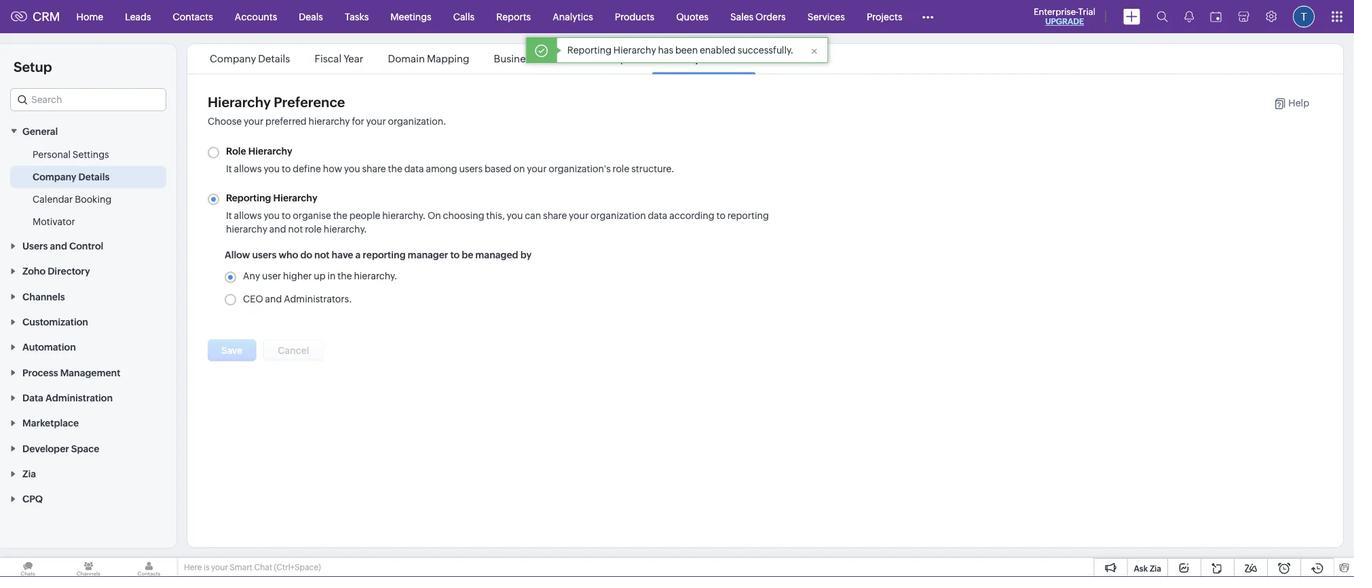Task type: locate. For each thing, give the bounding box(es) containing it.
here
[[184, 564, 202, 573]]

leads
[[125, 11, 151, 22]]

to left be
[[451, 250, 460, 260]]

hierarchy inside 'role hierarchy it allows you to define how you share the data among users based on your organization's role structure.'
[[248, 146, 292, 157]]

1 horizontal spatial not
[[314, 250, 330, 260]]

and inside dropdown button
[[50, 241, 67, 252]]

and for users and control
[[50, 241, 67, 252]]

details
[[258, 53, 290, 65], [79, 171, 110, 182]]

company down accounts
[[210, 53, 256, 65]]

create menu element
[[1116, 0, 1149, 33]]

to
[[282, 163, 291, 174], [282, 210, 291, 221], [717, 210, 726, 221], [451, 250, 460, 260]]

it down role
[[226, 163, 232, 174]]

meetings
[[391, 11, 432, 22]]

developer space
[[22, 444, 99, 455]]

1 vertical spatial allows
[[234, 210, 262, 221]]

1 horizontal spatial reporting
[[568, 45, 612, 56]]

crm link
[[11, 10, 60, 24]]

have
[[332, 250, 353, 260]]

reporting down analytics
[[568, 45, 612, 56]]

motivator
[[33, 216, 75, 227]]

you left can
[[507, 210, 523, 221]]

hierarchy
[[614, 45, 656, 56], [655, 53, 700, 65], [208, 95, 271, 110], [248, 146, 292, 157], [273, 193, 318, 203]]

it
[[226, 163, 232, 174], [226, 210, 232, 221]]

booking
[[75, 194, 112, 205]]

personal settings link
[[33, 148, 109, 161]]

preference right been
[[702, 53, 754, 65]]

hierarchy for reporting hierarchy it allows you to organise the people hierarchy. on choosing this, you can share your organization data according to reporting hierarchy and not role hierarchy.
[[273, 193, 318, 203]]

marketplace
[[22, 418, 79, 429]]

enabled
[[700, 45, 736, 56]]

1 vertical spatial share
[[543, 210, 567, 221]]

home
[[76, 11, 103, 22]]

the left among
[[388, 163, 403, 174]]

details up booking on the top left of page
[[79, 171, 110, 182]]

your right is
[[211, 564, 228, 573]]

business hours link
[[492, 53, 567, 65]]

control
[[69, 241, 103, 252]]

enterprise-trial upgrade
[[1034, 6, 1096, 26]]

1 vertical spatial data
[[648, 210, 668, 221]]

reporting hierarchy it allows you to organise the people hierarchy. on choosing this, you can share your organization data according to reporting hierarchy and not role hierarchy.
[[226, 193, 769, 235]]

0 vertical spatial allows
[[234, 163, 262, 174]]

list
[[198, 44, 766, 74]]

0 horizontal spatial hierarchy
[[226, 224, 268, 235]]

0 vertical spatial the
[[388, 163, 403, 174]]

reporting down role
[[226, 193, 271, 203]]

cpq button
[[0, 487, 177, 512]]

users left based
[[459, 163, 483, 174]]

1 vertical spatial hierarchy
[[226, 224, 268, 235]]

according
[[670, 210, 715, 221]]

been
[[676, 45, 698, 56]]

data left according
[[648, 210, 668, 221]]

role
[[613, 163, 630, 174], [305, 224, 322, 235]]

contacts
[[173, 11, 213, 22]]

0 horizontal spatial share
[[362, 163, 386, 174]]

0 horizontal spatial preference
[[274, 95, 345, 110]]

company details link
[[208, 53, 292, 65], [33, 170, 110, 184]]

1 horizontal spatial company details
[[210, 53, 290, 65]]

details down accounts
[[258, 53, 290, 65]]

2 vertical spatial hierarchy.
[[354, 271, 397, 281]]

reporting for reporting hierarchy has been enabled successfully.
[[568, 45, 612, 56]]

you left define
[[264, 163, 280, 174]]

1 vertical spatial company details
[[33, 171, 110, 182]]

help link
[[1261, 97, 1310, 110]]

hierarchy preference inside 'list'
[[655, 53, 754, 65]]

among
[[426, 163, 457, 174]]

1 allows from the top
[[234, 163, 262, 174]]

role inside 'role hierarchy it allows you to define how you share the data among users based on your organization's role structure.'
[[613, 163, 630, 174]]

0 horizontal spatial reporting
[[363, 250, 406, 260]]

trial
[[1079, 6, 1096, 17]]

successfully.
[[738, 45, 794, 56]]

1 horizontal spatial company details link
[[208, 53, 292, 65]]

quotes link
[[666, 0, 720, 33]]

reporting inside the reporting hierarchy it allows you to organise the people hierarchy. on choosing this, you can share your organization data according to reporting hierarchy and not role hierarchy.
[[226, 193, 271, 203]]

1 it from the top
[[226, 163, 232, 174]]

fiscal
[[315, 53, 342, 65]]

up
[[314, 271, 326, 281]]

0 vertical spatial zia
[[22, 469, 36, 480]]

calls
[[453, 11, 475, 22]]

a
[[355, 250, 361, 260]]

ask zia
[[1134, 565, 1162, 574]]

0 vertical spatial company details link
[[208, 53, 292, 65]]

1 vertical spatial reporting
[[226, 193, 271, 203]]

quotes
[[676, 11, 709, 22]]

and for ceo and administrators.
[[265, 294, 282, 305]]

and up "who"
[[269, 224, 286, 235]]

share inside the reporting hierarchy it allows you to organise the people hierarchy. on choosing this, you can share your organization data according to reporting hierarchy and not role hierarchy.
[[543, 210, 567, 221]]

mapping
[[427, 53, 470, 65]]

hierarchy preference link
[[653, 53, 756, 65]]

0 horizontal spatial role
[[305, 224, 322, 235]]

your left organization
[[569, 210, 589, 221]]

0 horizontal spatial company details link
[[33, 170, 110, 184]]

general region
[[0, 144, 177, 233]]

and inside the reporting hierarchy it allows you to organise the people hierarchy. on choosing this, you can share your organization data according to reporting hierarchy and not role hierarchy.
[[269, 224, 286, 235]]

this,
[[486, 210, 505, 221]]

1 horizontal spatial reporting
[[728, 210, 769, 221]]

reporting right a on the top
[[363, 250, 406, 260]]

0 vertical spatial company
[[210, 53, 256, 65]]

managed
[[476, 250, 518, 260]]

the right in
[[338, 271, 352, 281]]

calendar
[[33, 194, 73, 205]]

1 horizontal spatial data
[[648, 210, 668, 221]]

(ctrl+space)
[[274, 564, 321, 573]]

hierarchy for reporting hierarchy has been enabled successfully.
[[614, 45, 656, 56]]

0 horizontal spatial reporting
[[226, 193, 271, 203]]

0 vertical spatial reporting
[[568, 45, 612, 56]]

0 horizontal spatial users
[[252, 250, 277, 260]]

0 horizontal spatial company
[[33, 171, 76, 182]]

1 vertical spatial details
[[79, 171, 110, 182]]

search image
[[1157, 11, 1169, 22]]

hierarchy. left on
[[382, 210, 426, 221]]

share right can
[[543, 210, 567, 221]]

1 horizontal spatial hierarchy preference
[[655, 53, 754, 65]]

reports
[[497, 11, 531, 22]]

hierarchy left for
[[309, 116, 350, 127]]

0 vertical spatial details
[[258, 53, 290, 65]]

contacts image
[[121, 559, 177, 578]]

general
[[22, 126, 58, 137]]

allow users who do not have a reporting manager to be managed by
[[225, 250, 532, 260]]

zia button
[[0, 461, 177, 487]]

allows inside 'role hierarchy it allows you to define how you share the data among users based on your organization's role structure.'
[[234, 163, 262, 174]]

you left organise
[[264, 210, 280, 221]]

details inside 'list'
[[258, 53, 290, 65]]

0 vertical spatial and
[[269, 224, 286, 235]]

not down organise
[[288, 224, 303, 235]]

share right "how"
[[362, 163, 386, 174]]

1 vertical spatial it
[[226, 210, 232, 221]]

users and control button
[[0, 233, 177, 258]]

1 vertical spatial the
[[333, 210, 348, 221]]

0 horizontal spatial details
[[79, 171, 110, 182]]

hierarchy. down people on the left top of page
[[324, 224, 367, 235]]

0 vertical spatial company details
[[210, 53, 290, 65]]

sales orders
[[731, 11, 786, 22]]

1 horizontal spatial hierarchy
[[309, 116, 350, 127]]

reporting
[[568, 45, 612, 56], [226, 193, 271, 203]]

1 vertical spatial hierarchy.
[[324, 224, 367, 235]]

2 vertical spatial the
[[338, 271, 352, 281]]

allows down role
[[234, 163, 262, 174]]

channels image
[[61, 559, 116, 578]]

1 vertical spatial role
[[305, 224, 322, 235]]

zia right ask on the right bottom of page
[[1150, 565, 1162, 574]]

to left organise
[[282, 210, 291, 221]]

share inside 'role hierarchy it allows you to define how you share the data among users based on your organization's role structure.'
[[362, 163, 386, 174]]

process management button
[[0, 360, 177, 385]]

1 horizontal spatial share
[[543, 210, 567, 221]]

1 vertical spatial and
[[50, 241, 67, 252]]

allows for reporting
[[234, 210, 262, 221]]

hierarchy inside the reporting hierarchy it allows you to organise the people hierarchy. on choosing this, you can share your organization data according to reporting hierarchy and not role hierarchy.
[[273, 193, 318, 203]]

reporting
[[728, 210, 769, 221], [363, 250, 406, 260]]

0 vertical spatial it
[[226, 163, 232, 174]]

calendar image
[[1211, 11, 1222, 22]]

signals image
[[1185, 11, 1194, 22]]

reporting hierarchy has been enabled successfully.
[[568, 45, 794, 56]]

company details link down accounts
[[208, 53, 292, 65]]

the left people on the left top of page
[[333, 210, 348, 221]]

based
[[485, 163, 512, 174]]

hierarchy. down allow users who do not have a reporting manager to be managed by
[[354, 271, 397, 281]]

0 horizontal spatial not
[[288, 224, 303, 235]]

it up allow
[[226, 210, 232, 221]]

chat
[[254, 564, 272, 573]]

company details link down personal settings
[[33, 170, 110, 184]]

zia
[[22, 469, 36, 480], [1150, 565, 1162, 574]]

role inside the reporting hierarchy it allows you to organise the people hierarchy. on choosing this, you can share your organization data according to reporting hierarchy and not role hierarchy.
[[305, 224, 322, 235]]

hierarchy.
[[382, 210, 426, 221], [324, 224, 367, 235], [354, 271, 397, 281]]

role down organise
[[305, 224, 322, 235]]

company
[[210, 53, 256, 65], [33, 171, 76, 182]]

2 it from the top
[[226, 210, 232, 221]]

0 vertical spatial share
[[362, 163, 386, 174]]

2 allows from the top
[[234, 210, 262, 221]]

1 horizontal spatial preference
[[702, 53, 754, 65]]

reporting right according
[[728, 210, 769, 221]]

channels
[[22, 292, 65, 302]]

0 vertical spatial role
[[613, 163, 630, 174]]

0 vertical spatial data
[[404, 163, 424, 174]]

ceo and administrators.
[[243, 294, 352, 305]]

projects link
[[856, 0, 914, 33]]

1 horizontal spatial users
[[459, 163, 483, 174]]

home link
[[66, 0, 114, 33]]

0 vertical spatial hierarchy
[[309, 116, 350, 127]]

data left among
[[404, 163, 424, 174]]

not right do on the top of the page
[[314, 250, 330, 260]]

calls link
[[443, 0, 486, 33]]

share
[[362, 163, 386, 174], [543, 210, 567, 221]]

search element
[[1149, 0, 1177, 33]]

hierarchy inside the reporting hierarchy it allows you to organise the people hierarchy. on choosing this, you can share your organization data according to reporting hierarchy and not role hierarchy.
[[226, 224, 268, 235]]

0 horizontal spatial zia
[[22, 469, 36, 480]]

company details down accounts
[[210, 53, 290, 65]]

allows inside the reporting hierarchy it allows you to organise the people hierarchy. on choosing this, you can share your organization data according to reporting hierarchy and not role hierarchy.
[[234, 210, 262, 221]]

and right users
[[50, 241, 67, 252]]

0 vertical spatial users
[[459, 163, 483, 174]]

the inside 'role hierarchy it allows you to define how you share the data among users based on your organization's role structure.'
[[388, 163, 403, 174]]

1 vertical spatial zia
[[1150, 565, 1162, 574]]

preference up choose your preferred hierarchy for your organization.
[[274, 95, 345, 110]]

analytics
[[553, 11, 593, 22]]

company up the calendar
[[33, 171, 76, 182]]

for
[[352, 116, 364, 127]]

role left structure.
[[613, 163, 630, 174]]

1 vertical spatial company
[[33, 171, 76, 182]]

on
[[428, 210, 441, 221]]

hierarchy preference
[[655, 53, 754, 65], [208, 95, 345, 110]]

1 horizontal spatial role
[[613, 163, 630, 174]]

2 vertical spatial and
[[265, 294, 282, 305]]

channels button
[[0, 284, 177, 309]]

and right ceo
[[265, 294, 282, 305]]

reporting inside the reporting hierarchy it allows you to organise the people hierarchy. on choosing this, you can share your organization data according to reporting hierarchy and not role hierarchy.
[[728, 210, 769, 221]]

zia up cpq
[[22, 469, 36, 480]]

company details down personal settings
[[33, 171, 110, 182]]

to left define
[[282, 163, 291, 174]]

hierarchy up allow
[[226, 224, 268, 235]]

accounts link
[[224, 0, 288, 33]]

preference
[[702, 53, 754, 65], [274, 95, 345, 110]]

0 horizontal spatial hierarchy preference
[[208, 95, 345, 110]]

it inside 'role hierarchy it allows you to define how you share the data among users based on your organization's role structure.'
[[226, 163, 232, 174]]

create menu image
[[1124, 8, 1141, 25]]

None field
[[10, 88, 166, 111]]

choose
[[208, 116, 242, 127]]

process management
[[22, 368, 120, 378]]

not
[[288, 224, 303, 235], [314, 250, 330, 260]]

0 vertical spatial not
[[288, 224, 303, 235]]

1 horizontal spatial details
[[258, 53, 290, 65]]

it inside the reporting hierarchy it allows you to organise the people hierarchy. on choosing this, you can share your organization data according to reporting hierarchy and not role hierarchy.
[[226, 210, 232, 221]]

allows up allow
[[234, 210, 262, 221]]

0 vertical spatial reporting
[[728, 210, 769, 221]]

0 vertical spatial hierarchy preference
[[655, 53, 754, 65]]

it for it allows you to define how you share the data among users based on your organization's role structure.
[[226, 163, 232, 174]]

0 vertical spatial hierarchy.
[[382, 210, 426, 221]]

allows for role
[[234, 163, 262, 174]]

your right on
[[527, 163, 547, 174]]

0 horizontal spatial data
[[404, 163, 424, 174]]

and
[[269, 224, 286, 235], [50, 241, 67, 252], [265, 294, 282, 305]]

0 vertical spatial preference
[[702, 53, 754, 65]]

users up user in the top left of the page
[[252, 250, 277, 260]]

0 horizontal spatial company details
[[33, 171, 110, 182]]

1 vertical spatial users
[[252, 250, 277, 260]]



Task type: vqa. For each thing, say whether or not it's contained in the screenshot.
the Create Menu image at the top right of the page
yes



Task type: describe. For each thing, give the bounding box(es) containing it.
crm
[[33, 10, 60, 24]]

hours
[[538, 53, 565, 65]]

smart
[[230, 564, 253, 573]]

reporting for reporting hierarchy it allows you to organise the people hierarchy. on choosing this, you can share your organization data according to reporting hierarchy and not role hierarchy.
[[226, 193, 271, 203]]

organization
[[591, 210, 646, 221]]

personal
[[33, 149, 71, 160]]

here is your smart chat (ctrl+space)
[[184, 564, 321, 573]]

space
[[71, 444, 99, 455]]

is
[[204, 564, 210, 573]]

in
[[328, 271, 336, 281]]

process
[[22, 368, 58, 378]]

administrators.
[[284, 294, 352, 305]]

business
[[494, 53, 536, 65]]

structure.
[[632, 163, 675, 174]]

1 vertical spatial preference
[[274, 95, 345, 110]]

chats image
[[0, 559, 56, 578]]

do
[[300, 250, 312, 260]]

to right according
[[717, 210, 726, 221]]

cpq
[[22, 494, 43, 505]]

calendar booking
[[33, 194, 112, 205]]

company details inside general region
[[33, 171, 110, 182]]

1 horizontal spatial zia
[[1150, 565, 1162, 574]]

holidays link
[[587, 53, 632, 65]]

data inside the reporting hierarchy it allows you to organise the people hierarchy. on choosing this, you can share your organization data according to reporting hierarchy and not role hierarchy.
[[648, 210, 668, 221]]

developer space button
[[0, 436, 177, 461]]

details inside company details link
[[79, 171, 110, 182]]

users and control
[[22, 241, 103, 252]]

it for it allows you to organise the people hierarchy. on choosing this, you can share your organization data according to reporting hierarchy and not role hierarchy.
[[226, 210, 232, 221]]

tasks
[[345, 11, 369, 22]]

list containing company details
[[198, 44, 766, 74]]

data
[[22, 393, 43, 404]]

services
[[808, 11, 845, 22]]

profile element
[[1285, 0, 1323, 33]]

ceo
[[243, 294, 263, 305]]

products link
[[604, 0, 666, 33]]

choosing
[[443, 210, 485, 221]]

leads link
[[114, 0, 162, 33]]

who
[[279, 250, 298, 260]]

deals link
[[288, 0, 334, 33]]

customization
[[22, 317, 88, 328]]

zia inside zia dropdown button
[[22, 469, 36, 480]]

general button
[[0, 118, 177, 144]]

directory
[[48, 266, 90, 277]]

data administration
[[22, 393, 113, 404]]

administration
[[45, 393, 113, 404]]

your inside 'role hierarchy it allows you to define how you share the data among users based on your organization's role structure.'
[[527, 163, 547, 174]]

not inside the reporting hierarchy it allows you to organise the people hierarchy. on choosing this, you can share your organization data according to reporting hierarchy and not role hierarchy.
[[288, 224, 303, 235]]

Other Modules field
[[914, 6, 943, 28]]

organization.
[[388, 116, 446, 127]]

products
[[615, 11, 655, 22]]

on
[[514, 163, 525, 174]]

automation
[[22, 342, 76, 353]]

upgrade
[[1046, 17, 1084, 26]]

you right "how"
[[344, 163, 360, 174]]

people
[[350, 210, 380, 221]]

accounts
[[235, 11, 277, 22]]

hierarchy for role hierarchy it allows you to define how you share the data among users based on your organization's role structure.
[[248, 146, 292, 157]]

higher
[[283, 271, 312, 281]]

enterprise-
[[1034, 6, 1079, 17]]

signals element
[[1177, 0, 1203, 33]]

reports link
[[486, 0, 542, 33]]

allow
[[225, 250, 250, 260]]

domain mapping link
[[386, 53, 472, 65]]

role hierarchy it allows you to define how you share the data among users based on your organization's role structure.
[[226, 146, 675, 174]]

how
[[323, 163, 342, 174]]

be
[[462, 250, 473, 260]]

data administration button
[[0, 385, 177, 411]]

Search text field
[[11, 89, 166, 111]]

to inside 'role hierarchy it allows you to define how you share the data among users based on your organization's role structure.'
[[282, 163, 291, 174]]

organization's
[[549, 163, 611, 174]]

hierarchy inside 'list'
[[655, 53, 700, 65]]

deals
[[299, 11, 323, 22]]

your inside the reporting hierarchy it allows you to organise the people hierarchy. on choosing this, you can share your organization data according to reporting hierarchy and not role hierarchy.
[[569, 210, 589, 221]]

domain
[[388, 53, 425, 65]]

ask
[[1134, 565, 1148, 574]]

customization button
[[0, 309, 177, 335]]

organise
[[293, 210, 331, 221]]

1 vertical spatial not
[[314, 250, 330, 260]]

by
[[521, 250, 532, 260]]

services link
[[797, 0, 856, 33]]

meetings link
[[380, 0, 443, 33]]

1 vertical spatial hierarchy preference
[[208, 95, 345, 110]]

tasks link
[[334, 0, 380, 33]]

users inside 'role hierarchy it allows you to define how you share the data among users based on your organization's role structure.'
[[459, 163, 483, 174]]

profile image
[[1294, 6, 1315, 28]]

user
[[262, 271, 281, 281]]

any
[[243, 271, 260, 281]]

choose your preferred hierarchy for your organization.
[[208, 116, 446, 127]]

orders
[[756, 11, 786, 22]]

holidays
[[589, 53, 630, 65]]

1 horizontal spatial company
[[210, 53, 256, 65]]

fiscal year
[[315, 53, 364, 65]]

the inside the reporting hierarchy it allows you to organise the people hierarchy. on choosing this, you can share your organization data according to reporting hierarchy and not role hierarchy.
[[333, 210, 348, 221]]

management
[[60, 368, 120, 378]]

sales
[[731, 11, 754, 22]]

company inside general region
[[33, 171, 76, 182]]

your right choose
[[244, 116, 264, 127]]

manager
[[408, 250, 448, 260]]

your right for
[[366, 116, 386, 127]]

help
[[1289, 97, 1310, 108]]

1 vertical spatial reporting
[[363, 250, 406, 260]]

business hours
[[494, 53, 565, 65]]

marketplace button
[[0, 411, 177, 436]]

1 vertical spatial company details link
[[33, 170, 110, 184]]

data inside 'role hierarchy it allows you to define how you share the data among users based on your organization's role structure.'
[[404, 163, 424, 174]]

fiscal year link
[[313, 53, 366, 65]]

projects
[[867, 11, 903, 22]]



